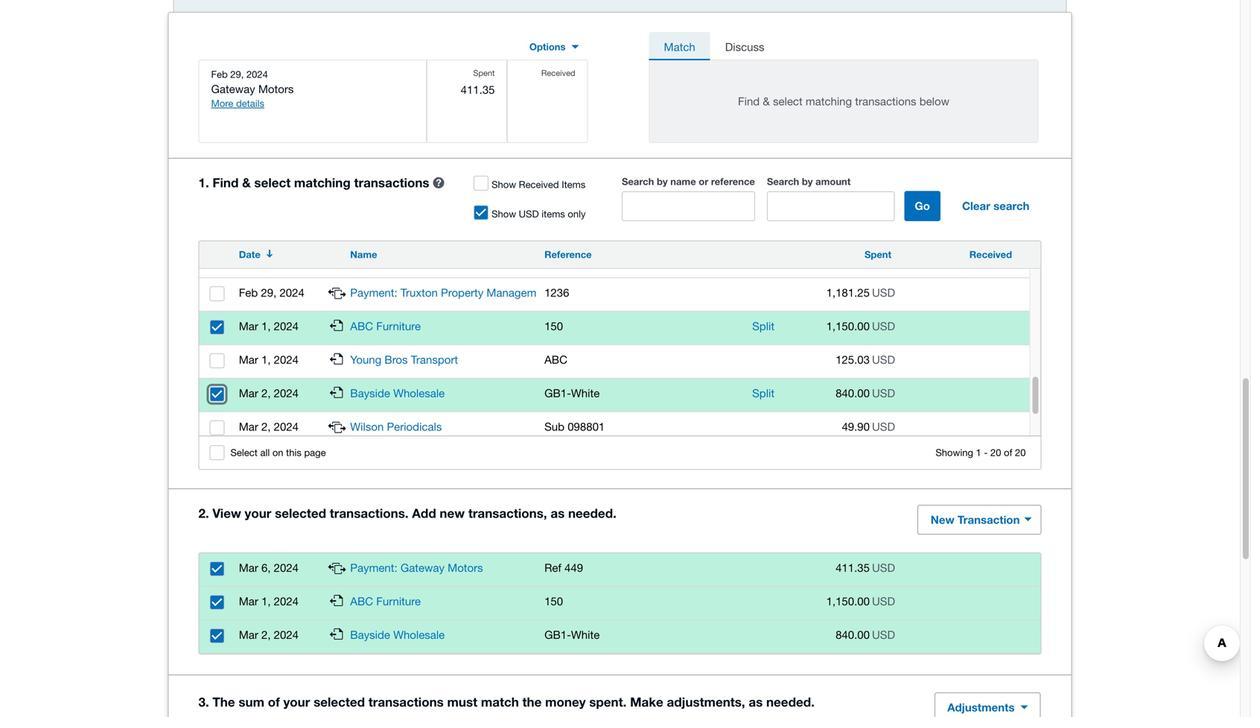 Task type: vqa. For each thing, say whether or not it's contained in the screenshot.
the Wilson Periodicals link
yes



Task type: locate. For each thing, give the bounding box(es) containing it.
1 mar 1, 2024 from the top
[[239, 319, 299, 332]]

3 mar 1, 2024 from the top
[[239, 595, 299, 608]]

0 vertical spatial show
[[492, 179, 516, 190]]

payment: down transactions.
[[350, 561, 397, 574]]

1 horizontal spatial 29,
[[261, 286, 276, 299]]

wilson periodicals
[[350, 420, 442, 433]]

payment: for payment: gateway motors
[[350, 561, 397, 574]]

abc
[[350, 319, 373, 332], [544, 353, 577, 366], [350, 595, 373, 608]]

2 payment: from the top
[[350, 561, 397, 574]]

449
[[564, 561, 583, 574]]

2.
[[198, 506, 209, 521]]

items
[[562, 179, 586, 190]]

pr-0002
[[544, 252, 598, 265]]

by left the amount
[[802, 176, 813, 187]]

2 mar 2, 2024 from the top
[[239, 420, 299, 433]]

more
[[211, 98, 233, 109]]

2 abc furniture from the top
[[350, 595, 421, 608]]

2 840.00 from the top
[[836, 628, 870, 641]]

mar for young bros transport link in the left of the page
[[239, 353, 258, 366]]

abc down payment: gateway motors
[[350, 595, 373, 608]]

mar 1, 2024 for 1st abc furniture link from the bottom of the page
[[239, 595, 299, 608]]

as right adjustments,
[[749, 694, 763, 709]]

1 horizontal spatial needed.
[[766, 694, 815, 709]]

1 vertical spatial spent
[[865, 249, 891, 260]]

1 vertical spatial matching
[[294, 175, 351, 190]]

28,
[[261, 252, 276, 265]]

gb1-
[[544, 386, 571, 400], [544, 628, 571, 641]]

2 bayside wholesale from the top
[[350, 628, 445, 641]]

1 vertical spatial split
[[752, 386, 775, 400]]

0 vertical spatial white
[[571, 386, 600, 400]]

0 vertical spatial select
[[773, 95, 803, 108]]

1 white from the top
[[571, 386, 600, 400]]

0 vertical spatial 411.35
[[461, 83, 495, 96]]

2 vertical spatial 2,
[[261, 628, 271, 641]]

None checkbox
[[474, 205, 489, 220], [210, 320, 225, 335], [210, 353, 225, 368], [210, 420, 225, 435], [210, 595, 225, 610], [210, 628, 225, 643], [474, 205, 489, 220], [210, 320, 225, 335], [210, 353, 225, 368], [210, 420, 225, 435], [210, 595, 225, 610], [210, 628, 225, 643]]

0 horizontal spatial spent
[[473, 68, 495, 78]]

0 vertical spatial 1,
[[261, 319, 271, 332]]

2, for first bayside wholesale link from the bottom
[[261, 628, 271, 641]]

as right transactions,
[[551, 506, 565, 521]]

29, up more details popup button
[[230, 68, 244, 80]]

0 vertical spatial gb1-
[[544, 386, 571, 400]]

1 20 from the left
[[990, 447, 1001, 458]]

feb 29, 2024
[[239, 286, 304, 299]]

amount
[[816, 176, 851, 187]]

1 show from the top
[[492, 179, 516, 190]]

options button
[[520, 35, 588, 59]]

mar for 1st abc furniture link from the bottom of the page
[[239, 595, 258, 608]]

1 vertical spatial 150
[[544, 595, 572, 608]]

show up show usd items only on the top left
[[492, 179, 516, 190]]

show
[[492, 179, 516, 190], [492, 208, 516, 220]]

gb1-white down 449
[[544, 628, 609, 641]]

feb
[[211, 68, 228, 80], [239, 252, 258, 265], [239, 286, 258, 299]]

sum
[[239, 694, 264, 709]]

search for search by name or reference
[[622, 176, 654, 187]]

None checkbox
[[474, 176, 489, 191], [210, 286, 225, 301], [210, 387, 225, 402], [210, 561, 225, 576], [474, 176, 489, 191], [210, 286, 225, 301], [210, 387, 225, 402], [210, 561, 225, 576]]

transactions,
[[468, 506, 547, 521]]

1 1,150.00 usd from the top
[[826, 319, 895, 332]]

150 down 1236
[[544, 319, 572, 332]]

bayside wholesale down bros
[[350, 386, 445, 400]]

search left name
[[622, 176, 654, 187]]

0 vertical spatial 29,
[[230, 68, 244, 80]]

abc furniture up bros
[[350, 319, 421, 332]]

2 wholesale from the top
[[393, 628, 445, 641]]

0 vertical spatial wholesale
[[393, 386, 445, 400]]

2 by from the left
[[802, 176, 813, 187]]

0 vertical spatial 840.00 usd
[[836, 386, 895, 400]]

gb1- down ref
[[544, 628, 571, 641]]

1,150.00 usd
[[826, 319, 895, 332], [826, 595, 895, 608]]

3 2, from the top
[[261, 628, 271, 641]]

0 horizontal spatial &
[[242, 175, 251, 190]]

adjustments,
[[667, 694, 745, 709]]

0 horizontal spatial gateway
[[211, 82, 255, 95]]

1 split link from the top
[[748, 317, 775, 335]]

1 vertical spatial 411.35
[[836, 561, 870, 574]]

furniture for 1st abc furniture link from the bottom of the page
[[376, 595, 421, 608]]

mar 2, 2024
[[239, 386, 299, 400], [239, 420, 299, 433], [239, 628, 299, 641]]

gateway down add
[[401, 561, 445, 574]]

by for name
[[657, 176, 668, 187]]

0 vertical spatial gateway
[[211, 82, 255, 95]]

abc furniture link up bros
[[350, 319, 421, 332]]

1,150.00 usd for 1st abc furniture link from the bottom of the page
[[826, 595, 895, 608]]

abc furniture
[[350, 319, 421, 332], [350, 595, 421, 608]]

sub 098801
[[544, 420, 614, 433]]

as inside 2. view your selected transactions. add new transactions, as needed. new transaction
[[551, 506, 565, 521]]

selected inside 2. view your selected transactions. add new transactions, as needed. new transaction
[[275, 506, 326, 521]]

1 split from the top
[[752, 319, 775, 332]]

split
[[752, 319, 775, 332], [752, 386, 775, 400]]

1 vertical spatial gb1-white
[[544, 628, 609, 641]]

feb up more
[[211, 68, 228, 80]]

1 payment: from the top
[[350, 286, 397, 299]]

0 vertical spatial 2,
[[261, 386, 271, 400]]

abc furniture for second abc furniture link from the bottom of the page
[[350, 319, 421, 332]]

150 down ref
[[544, 595, 572, 608]]

2 mar 1, 2024 from the top
[[239, 353, 299, 366]]

2 show from the top
[[492, 208, 516, 220]]

0 vertical spatial mar 1, 2024
[[239, 319, 299, 332]]

0 horizontal spatial as
[[551, 506, 565, 521]]

show for show usd items only
[[492, 208, 516, 220]]

20
[[990, 447, 1001, 458], [1015, 447, 1026, 458]]

2 vertical spatial received
[[969, 249, 1012, 260]]

2 1, from the top
[[261, 353, 271, 366]]

by left name
[[657, 176, 668, 187]]

show received items
[[492, 179, 586, 190]]

2 2, from the top
[[261, 420, 271, 433]]

your right sum
[[283, 694, 310, 709]]

select
[[230, 447, 258, 458]]

needed.
[[568, 506, 616, 521], [766, 694, 815, 709]]

0 vertical spatial &
[[763, 95, 770, 108]]

of right sum
[[268, 694, 280, 709]]

1 vertical spatial gateway
[[401, 561, 445, 574]]

& down discuss
[[763, 95, 770, 108]]

find right the 1.
[[213, 175, 239, 190]]

0 horizontal spatial find
[[213, 175, 239, 190]]

1 search from the left
[[622, 176, 654, 187]]

by
[[657, 176, 668, 187], [802, 176, 813, 187]]

young bros transport
[[350, 353, 458, 366]]

0 vertical spatial find
[[738, 95, 760, 108]]

1 horizontal spatial 20
[[1015, 447, 1026, 458]]

2 1,150.00 usd from the top
[[826, 595, 895, 608]]

1,150.00 usd for second abc furniture link from the bottom of the page
[[826, 319, 895, 332]]

abc furniture down payment: gateway motors
[[350, 595, 421, 608]]

furniture down payment: gateway motors
[[376, 595, 421, 608]]

select down discuss link
[[773, 95, 803, 108]]

showing 1 - 20 of 20
[[936, 447, 1026, 458]]

840.00 usd down 411.35 usd
[[836, 628, 895, 641]]

payment: down the name
[[350, 286, 397, 299]]

selected
[[275, 506, 326, 521], [314, 694, 365, 709]]

0 vertical spatial 150
[[544, 319, 572, 332]]

0 horizontal spatial your
[[245, 506, 271, 521]]

search
[[622, 176, 654, 187], [767, 176, 799, 187]]

mar for 2nd bayside wholesale link from the bottom
[[239, 386, 258, 400]]

usd
[[519, 208, 539, 220], [872, 286, 895, 299], [872, 319, 895, 332], [872, 353, 895, 366], [872, 386, 895, 400], [872, 420, 895, 433], [872, 561, 895, 574], [872, 595, 895, 608], [872, 628, 895, 641]]

1 wholesale from the top
[[393, 386, 445, 400]]

2 vertical spatial transactions
[[368, 694, 444, 709]]

0 vertical spatial of
[[1004, 447, 1012, 458]]

only
[[568, 208, 586, 220]]

wholesale up periodicals
[[393, 386, 445, 400]]

bros
[[385, 353, 408, 366]]

match
[[481, 694, 519, 709]]

6 mar from the top
[[239, 595, 258, 608]]

1 by from the left
[[657, 176, 668, 187]]

1 vertical spatial abc furniture
[[350, 595, 421, 608]]

1 vertical spatial white
[[571, 628, 600, 641]]

0 horizontal spatial motors
[[258, 82, 294, 95]]

1.
[[198, 175, 209, 190]]

1 vertical spatial feb
[[239, 252, 258, 265]]

received down clear search link
[[969, 249, 1012, 260]]

3 mar 2, 2024 from the top
[[239, 628, 299, 641]]

1 vertical spatial find
[[213, 175, 239, 190]]

1 horizontal spatial gateway
[[401, 561, 445, 574]]

1. find & select matching transactions
[[198, 175, 429, 190]]

1 bayside wholesale from the top
[[350, 386, 445, 400]]

1 vertical spatial mar 2, 2024
[[239, 420, 299, 433]]

young
[[350, 353, 381, 366]]

1 vertical spatial &
[[242, 175, 251, 190]]

1 vertical spatial abc
[[544, 353, 577, 366]]

1 vertical spatial your
[[283, 694, 310, 709]]

1 1, from the top
[[261, 319, 271, 332]]

0 vertical spatial your
[[245, 506, 271, 521]]

840.00 usd down 125.03 usd on the right of page
[[836, 386, 895, 400]]

2, for wilson periodicals link
[[261, 420, 271, 433]]

match
[[664, 40, 695, 53]]

white down 449
[[571, 628, 600, 641]]

1 horizontal spatial matching
[[806, 95, 852, 108]]

abc down 1236
[[544, 353, 577, 366]]

abc furniture link down payment: gateway motors
[[350, 595, 421, 608]]

1 vertical spatial abc furniture link
[[350, 595, 421, 608]]

2 split from the top
[[752, 386, 775, 400]]

2,
[[261, 386, 271, 400], [261, 420, 271, 433], [261, 628, 271, 641]]

&
[[763, 95, 770, 108], [242, 175, 251, 190]]

150
[[544, 319, 572, 332], [544, 595, 572, 608]]

of right -
[[1004, 447, 1012, 458]]

1 horizontal spatial select
[[773, 95, 803, 108]]

1 mar 2, 2024 from the top
[[239, 386, 299, 400]]

mar
[[239, 319, 258, 332], [239, 353, 258, 366], [239, 386, 258, 400], [239, 420, 258, 433], [239, 561, 258, 574], [239, 595, 258, 608], [239, 628, 258, 641]]

0 vertical spatial needed.
[[568, 506, 616, 521]]

1,150.00 down 411.35 usd
[[826, 595, 870, 608]]

clear search link
[[950, 191, 1041, 221]]

2 840.00 usd from the top
[[836, 628, 895, 641]]

motors
[[258, 82, 294, 95], [448, 561, 483, 574]]

1 horizontal spatial &
[[763, 95, 770, 108]]

1,150.00 down "1,181.25"
[[826, 319, 870, 332]]

2 vertical spatial feb
[[239, 286, 258, 299]]

1 2, from the top
[[261, 386, 271, 400]]

wholesale down payment: gateway motors
[[393, 628, 445, 641]]

received up show usd items only on the top left
[[519, 179, 559, 190]]

1,150.00
[[826, 319, 870, 332], [826, 595, 870, 608]]

1 1,150.00 from the top
[[826, 319, 870, 332]]

0 vertical spatial 1,150.00 usd
[[826, 319, 895, 332]]

2 mar from the top
[[239, 353, 258, 366]]

gb1-white up sub 098801 on the bottom of page
[[544, 386, 609, 400]]

3 mar from the top
[[239, 386, 258, 400]]

gb1- up sub
[[544, 386, 571, 400]]

0 vertical spatial abc
[[350, 319, 373, 332]]

split link for 840.00
[[748, 384, 775, 402]]

0 vertical spatial bayside wholesale link
[[350, 386, 445, 400]]

1236
[[544, 286, 579, 299]]

49.90
[[842, 420, 870, 433]]

1 vertical spatial wholesale
[[393, 628, 445, 641]]

0 vertical spatial abc furniture
[[350, 319, 421, 332]]

1 vertical spatial of
[[268, 694, 280, 709]]

2 1,150.00 from the top
[[826, 595, 870, 608]]

bayside wholesale down payment: gateway motors
[[350, 628, 445, 641]]

1 vertical spatial received
[[519, 179, 559, 190]]

transactions.
[[330, 506, 409, 521]]

0 vertical spatial payment:
[[350, 286, 397, 299]]

1 vertical spatial mar 1, 2024
[[239, 353, 299, 366]]

1 abc furniture from the top
[[350, 319, 421, 332]]

0 vertical spatial as
[[551, 506, 565, 521]]

feb left 28,
[[239, 252, 258, 265]]

0 vertical spatial split
[[752, 319, 775, 332]]

show usd items only
[[492, 208, 586, 220]]

furniture up bros
[[376, 319, 421, 332]]

payment: for payment: truxton property management
[[350, 286, 397, 299]]

2 search from the left
[[767, 176, 799, 187]]

gateway up more details popup button
[[211, 82, 255, 95]]

mar 1, 2024 for second abc furniture link from the bottom of the page
[[239, 319, 299, 332]]

find
[[738, 95, 760, 108], [213, 175, 239, 190]]

2 abc furniture link from the top
[[350, 595, 421, 608]]

0 vertical spatial spent
[[473, 68, 495, 78]]

find down discuss
[[738, 95, 760, 108]]

1 vertical spatial as
[[749, 694, 763, 709]]

2 vertical spatial abc
[[350, 595, 373, 608]]

feb inside the feb 29, 2024 gateway motors more details
[[211, 68, 228, 80]]

your right 'view'
[[245, 506, 271, 521]]

search left the amount
[[767, 176, 799, 187]]

1 vertical spatial bayside
[[350, 628, 390, 641]]

1 horizontal spatial spent
[[865, 249, 891, 260]]

0 vertical spatial mar 2, 2024
[[239, 386, 299, 400]]

bayside wholesale
[[350, 386, 445, 400], [350, 628, 445, 641]]

4 mar from the top
[[239, 420, 258, 433]]

Select all on this page checkbox
[[210, 445, 225, 460]]

bayside wholesale for 2nd bayside wholesale link from the bottom
[[350, 386, 445, 400]]

5 mar from the top
[[239, 561, 258, 574]]

abc up young
[[350, 319, 373, 332]]

840.00 down 125.03
[[836, 386, 870, 400]]

1, for 1st abc furniture link from the bottom of the page
[[261, 595, 271, 608]]

1 horizontal spatial your
[[283, 694, 310, 709]]

motors down new
[[448, 561, 483, 574]]

0 horizontal spatial matching
[[294, 175, 351, 190]]

gb1-white
[[544, 386, 609, 400], [544, 628, 609, 641]]

by for amount
[[802, 176, 813, 187]]

spent inside spent link
[[865, 249, 891, 260]]

bayside wholesale link down bros
[[350, 386, 445, 400]]

furniture for second abc furniture link from the bottom of the page
[[376, 319, 421, 332]]

0 vertical spatial bayside wholesale
[[350, 386, 445, 400]]

2 vertical spatial mar 2, 2024
[[239, 628, 299, 641]]

0 horizontal spatial 20
[[990, 447, 1001, 458]]

0 horizontal spatial select
[[254, 175, 291, 190]]

money
[[545, 694, 586, 709]]

1 furniture from the top
[[376, 319, 421, 332]]

mar 2, 2024 for wilson periodicals link
[[239, 420, 299, 433]]

wilson
[[350, 420, 384, 433]]

0 vertical spatial motors
[[258, 82, 294, 95]]

0 horizontal spatial search
[[622, 176, 654, 187]]

1 vertical spatial gb1-
[[544, 628, 571, 641]]

1 bayside wholesale link from the top
[[350, 386, 445, 400]]

feb 29, 2024 gateway motors more details
[[211, 68, 294, 109]]

29, inside the feb 29, 2024 gateway motors more details
[[230, 68, 244, 80]]

0 vertical spatial 840.00
[[836, 386, 870, 400]]

7 mar from the top
[[239, 628, 258, 641]]

1 vertical spatial bayside wholesale link
[[350, 628, 445, 641]]

abc for second abc furniture link from the bottom of the page
[[350, 319, 373, 332]]

1,150.00 usd down 1,181.25 usd
[[826, 319, 895, 332]]

search for search by amount
[[767, 176, 799, 187]]

0 vertical spatial matching
[[806, 95, 852, 108]]

0 vertical spatial 1,150.00
[[826, 319, 870, 332]]

840.00 down 411.35 usd
[[836, 628, 870, 641]]

periodicals
[[387, 420, 442, 433]]

0 vertical spatial bayside
[[350, 386, 390, 400]]

1 vertical spatial bayside wholesale
[[350, 628, 445, 641]]

must
[[447, 694, 477, 709]]

2 furniture from the top
[[376, 595, 421, 608]]

None field
[[622, 191, 755, 221], [767, 191, 895, 221], [622, 191, 755, 221], [767, 191, 895, 221]]

1 840.00 from the top
[[836, 386, 870, 400]]

abc for 1st abc furniture link from the bottom of the page
[[350, 595, 373, 608]]

feb for feb 28, 2024
[[239, 252, 258, 265]]

white up '098801'
[[571, 386, 600, 400]]

feb down date
[[239, 286, 258, 299]]

mar 2, 2024 for 2nd bayside wholesale link from the bottom
[[239, 386, 299, 400]]

0 vertical spatial selected
[[275, 506, 326, 521]]

6,
[[261, 561, 271, 574]]

1 bayside from the top
[[350, 386, 390, 400]]

098801
[[568, 420, 605, 433]]

mar 6, 2024
[[239, 561, 299, 574]]

transaction
[[958, 513, 1020, 526]]

select right the 1.
[[254, 175, 291, 190]]

0 horizontal spatial needed.
[[568, 506, 616, 521]]

1 abc furniture link from the top
[[350, 319, 421, 332]]

split link
[[748, 317, 775, 335], [748, 384, 775, 402]]

show for show received items
[[492, 179, 516, 190]]

1 vertical spatial 1,
[[261, 353, 271, 366]]

29, down 28,
[[261, 286, 276, 299]]

1 horizontal spatial search
[[767, 176, 799, 187]]

spent inside spent 411.35
[[473, 68, 495, 78]]

2 split link from the top
[[748, 384, 775, 402]]

furniture
[[376, 319, 421, 332], [376, 595, 421, 608]]

received down options popup button
[[541, 68, 575, 78]]

2 20 from the left
[[1015, 447, 1026, 458]]

0 vertical spatial received
[[541, 68, 575, 78]]

bayside wholesale link down payment: gateway motors
[[350, 628, 445, 641]]

wholesale for 2nd bayside wholesale link from the bottom
[[393, 386, 445, 400]]

1,150.00 usd down 411.35 usd
[[826, 595, 895, 608]]

gateway
[[211, 82, 255, 95], [401, 561, 445, 574]]

1 mar from the top
[[239, 319, 258, 332]]

0 horizontal spatial by
[[657, 176, 668, 187]]

show down show received items
[[492, 208, 516, 220]]

motors up details
[[258, 82, 294, 95]]

your inside 2. view your selected transactions. add new transactions, as needed. new transaction
[[245, 506, 271, 521]]

0 vertical spatial split link
[[748, 317, 775, 335]]

& right the 1.
[[242, 175, 251, 190]]

add
[[412, 506, 436, 521]]

2 vertical spatial mar 1, 2024
[[239, 595, 299, 608]]

1 vertical spatial 1,150.00 usd
[[826, 595, 895, 608]]

3 1, from the top
[[261, 595, 271, 608]]

2 gb1-white from the top
[[544, 628, 609, 641]]



Task type: describe. For each thing, give the bounding box(es) containing it.
needed. inside 2. view your selected transactions. add new transactions, as needed. new transaction
[[568, 506, 616, 521]]

2 gb1- from the top
[[544, 628, 571, 641]]

payment: gateway motors
[[350, 561, 483, 574]]

1 vertical spatial needed.
[[766, 694, 815, 709]]

2 bayside from the top
[[350, 628, 390, 641]]

0 vertical spatial transactions
[[855, 95, 916, 108]]

1 horizontal spatial as
[[749, 694, 763, 709]]

mar 1, 2024 for young bros transport link in the left of the page
[[239, 353, 299, 366]]

go
[[915, 199, 930, 213]]

0 horizontal spatial 411.35
[[461, 83, 495, 96]]

split for 840.00
[[752, 386, 775, 400]]

840.00 for first bayside wholesale link from the bottom
[[836, 628, 870, 641]]

.
[[623, 694, 627, 709]]

1 vertical spatial motors
[[448, 561, 483, 574]]

adjustments
[[947, 701, 1015, 714]]

sub
[[544, 420, 565, 433]]

wilson periodicals link
[[350, 420, 442, 433]]

management
[[487, 286, 552, 299]]

showing
[[936, 447, 973, 458]]

view
[[213, 506, 241, 521]]

wholesale for first bayside wholesale link from the bottom
[[393, 628, 445, 641]]

2 bayside wholesale link from the top
[[350, 628, 445, 641]]

29, for feb 29, 2024
[[261, 286, 276, 299]]

on
[[272, 447, 283, 458]]

more details button
[[211, 97, 264, 110]]

options
[[529, 41, 566, 52]]

1 horizontal spatial of
[[1004, 447, 1012, 458]]

3.
[[198, 694, 209, 709]]

2 white from the top
[[571, 628, 600, 641]]

1, for young bros transport link in the left of the page
[[261, 353, 271, 366]]

2. view your selected transactions. add new transactions, as needed. new transaction
[[198, 506, 1020, 526]]

feb for feb 29, 2024
[[239, 286, 258, 299]]

feb for feb 29, 2024 gateway motors more details
[[211, 68, 228, 80]]

this
[[286, 447, 301, 458]]

name link
[[346, 245, 533, 264]]

mar for first bayside wholesale link from the bottom
[[239, 628, 258, 641]]

3. the sum of your selected transactions must match the money spent . make adjustments, as needed.
[[198, 694, 815, 709]]

select all on this page
[[230, 447, 326, 458]]

below
[[919, 95, 949, 108]]

2 150 from the top
[[544, 595, 572, 608]]

1 gb1-white from the top
[[544, 386, 609, 400]]

0 horizontal spatial of
[[268, 694, 280, 709]]

young bros transport link
[[350, 353, 458, 366]]

the
[[522, 694, 542, 709]]

feb 28, 2024
[[239, 252, 304, 265]]

1,150.00 for 1st abc furniture link from the bottom of the page
[[826, 595, 870, 608]]

name
[[670, 176, 696, 187]]

spent for spent
[[865, 249, 891, 260]]

reference link
[[541, 245, 775, 264]]

reference
[[711, 176, 755, 187]]

name
[[350, 249, 377, 260]]

clear
[[962, 199, 990, 213]]

spent for spent 411.35
[[473, 68, 495, 78]]

1 gb1- from the top
[[544, 386, 571, 400]]

840.00 for 2nd bayside wholesale link from the bottom
[[836, 386, 870, 400]]

the
[[213, 694, 235, 709]]

1, for second abc furniture link from the bottom of the page
[[261, 319, 271, 332]]

discuss
[[725, 40, 764, 53]]

125.03
[[836, 353, 870, 366]]

search
[[994, 199, 1030, 213]]

split for 1,150.00
[[752, 319, 775, 332]]

discuss link
[[710, 32, 779, 60]]

ref 449
[[544, 561, 592, 574]]

payment: gateway motors link
[[350, 561, 483, 574]]

spent link
[[782, 245, 895, 264]]

adjustments button
[[935, 693, 1041, 717]]

1 vertical spatial selected
[[314, 694, 365, 709]]

go link
[[904, 191, 940, 221]]

new
[[440, 506, 465, 521]]

or
[[699, 176, 708, 187]]

bayside wholesale for first bayside wholesale link from the bottom
[[350, 628, 445, 641]]

make
[[630, 694, 663, 709]]

1 840.00 usd from the top
[[836, 386, 895, 400]]

details
[[236, 98, 264, 109]]

abc furniture for 1st abc furniture link from the bottom of the page
[[350, 595, 421, 608]]

ref
[[544, 561, 561, 574]]

1 horizontal spatial 411.35
[[836, 561, 870, 574]]

49.90 usd
[[842, 420, 895, 433]]

29, for feb 29, 2024 gateway motors more details
[[230, 68, 244, 80]]

split link for 1,150.00
[[748, 317, 775, 335]]

new
[[931, 513, 954, 526]]

spent
[[589, 694, 623, 709]]

1 150 from the top
[[544, 319, 572, 332]]

received link
[[903, 245, 1016, 264]]

2, for 2nd bayside wholesale link from the bottom
[[261, 386, 271, 400]]

1 vertical spatial select
[[254, 175, 291, 190]]

date
[[239, 249, 261, 260]]

pr-
[[544, 252, 564, 265]]

mar for payment: gateway motors "link"
[[239, 561, 258, 574]]

find & select matching transactions below
[[738, 95, 949, 108]]

-
[[984, 447, 988, 458]]

1
[[976, 447, 981, 458]]

truxton
[[401, 286, 438, 299]]

transport
[[411, 353, 458, 366]]

1,181.25 usd
[[826, 286, 895, 299]]

match link
[[649, 32, 710, 60]]

125.03 usd
[[836, 353, 895, 366]]

page
[[304, 447, 326, 458]]

payment: truxton property management link
[[350, 286, 552, 299]]

clear search
[[962, 199, 1030, 213]]

2024 inside the feb 29, 2024 gateway motors more details
[[246, 68, 268, 80]]

motors inside the feb 29, 2024 gateway motors more details
[[258, 82, 294, 95]]

received inside received 'link'
[[969, 249, 1012, 260]]

mar for wilson periodicals link
[[239, 420, 258, 433]]

payment: truxton property management
[[350, 286, 552, 299]]

items
[[542, 208, 565, 220]]

spent 411.35
[[461, 68, 495, 96]]

411.35 usd
[[836, 561, 895, 574]]

all
[[260, 447, 270, 458]]

gateway inside the feb 29, 2024 gateway motors more details
[[211, 82, 255, 95]]

1,150.00 for second abc furniture link from the bottom of the page
[[826, 319, 870, 332]]

1 vertical spatial transactions
[[354, 175, 429, 190]]

reference
[[544, 249, 592, 260]]

0002
[[564, 252, 589, 265]]

date link
[[235, 245, 324, 264]]

mar for second abc furniture link from the bottom of the page
[[239, 319, 258, 332]]

1 horizontal spatial find
[[738, 95, 760, 108]]

mar 2, 2024 for first bayside wholesale link from the bottom
[[239, 628, 299, 641]]



